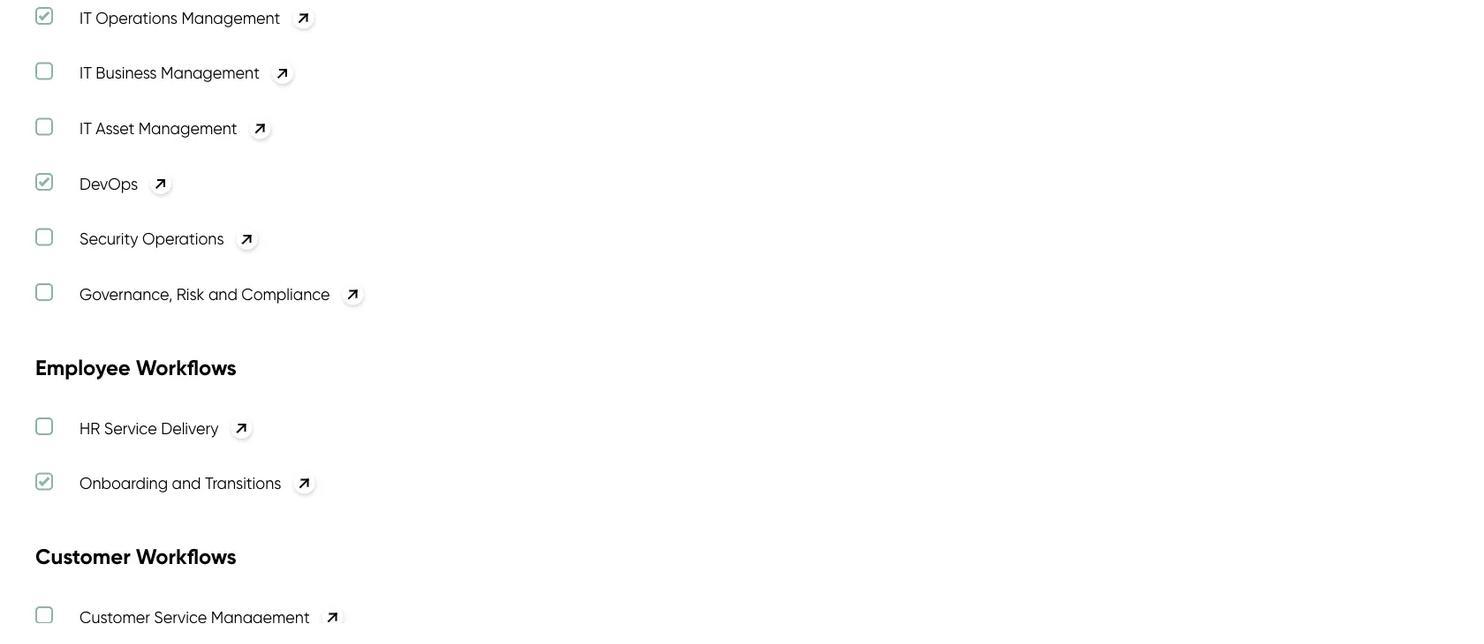 Task type: describe. For each thing, give the bounding box(es) containing it.
customer for customer success center
[[156, 33, 227, 52]]

customer workflows
[[35, 544, 237, 571]]

governance,
[[80, 285, 173, 304]]

success
[[231, 33, 289, 52]]

onboarding
[[80, 474, 168, 494]]

operations for security
[[142, 229, 224, 249]]

hr service delivery
[[80, 419, 219, 438]]

service
[[104, 419, 157, 438]]

risk
[[177, 285, 204, 304]]

onboarding and transitions
[[80, 474, 281, 494]]

transitions
[[205, 474, 281, 494]]

0 vertical spatial and
[[208, 285, 238, 304]]

1 vertical spatial and
[[172, 474, 201, 494]]

delivery
[[161, 419, 219, 438]]

governance, risk and compliance
[[80, 285, 330, 304]]

it business management
[[80, 63, 260, 83]]

management for it business management
[[161, 63, 260, 83]]

practices
[[212, 73, 271, 91]]

devops
[[80, 174, 138, 193]]

hr
[[80, 419, 100, 438]]

it asset management
[[80, 119, 237, 138]]

workflows for employee workflows
[[136, 355, 237, 381]]

it for it business management
[[80, 63, 92, 83]]

security operations
[[80, 229, 224, 249]]

started
[[63, 73, 112, 91]]

customer success center
[[156, 33, 344, 52]]

workflows for customer workflows
[[136, 544, 237, 571]]

it for it asset management
[[80, 119, 92, 138]]



Task type: locate. For each thing, give the bounding box(es) containing it.
0 vertical spatial customer
[[156, 33, 227, 52]]

0 vertical spatial workflows
[[136, 355, 237, 381]]

management down leading
[[138, 119, 237, 138]]

1 vertical spatial management
[[161, 63, 260, 83]]

customer success center link
[[35, 32, 349, 52]]

leading
[[156, 73, 208, 91]]

asset
[[96, 119, 134, 138]]

0 vertical spatial management
[[182, 8, 280, 27]]

0 vertical spatial it
[[80, 8, 92, 27]]

customer down it operations management
[[156, 33, 227, 52]]

management for it asset management
[[138, 119, 237, 138]]

compliance
[[242, 285, 330, 304]]

business
[[96, 63, 157, 83]]

1 vertical spatial it
[[80, 63, 92, 83]]

management up customer success center
[[182, 8, 280, 27]]

1 vertical spatial operations
[[142, 229, 224, 249]]

and down delivery
[[172, 474, 201, 494]]

and
[[208, 285, 238, 304], [172, 474, 201, 494]]

operations up business at the left of the page
[[96, 8, 178, 27]]

operations up risk
[[142, 229, 224, 249]]

get started
[[35, 73, 112, 91]]

it operations management
[[80, 8, 280, 27]]

leading practices
[[156, 73, 271, 91]]

3 it from the top
[[80, 119, 92, 138]]

security
[[80, 229, 138, 249]]

workflows up delivery
[[136, 355, 237, 381]]

0 horizontal spatial customer
[[35, 544, 131, 571]]

2 it from the top
[[80, 63, 92, 83]]

management down customer success center link
[[161, 63, 260, 83]]

1 vertical spatial customer
[[35, 544, 131, 571]]

1 horizontal spatial customer
[[156, 33, 227, 52]]

it for it operations management
[[80, 8, 92, 27]]

1 workflows from the top
[[136, 355, 237, 381]]

operations for it
[[96, 8, 178, 27]]

leading practices link
[[156, 65, 271, 100]]

1 horizontal spatial and
[[208, 285, 238, 304]]

customer
[[156, 33, 227, 52], [35, 544, 131, 571]]

customer down the onboarding
[[35, 544, 131, 571]]

workflows
[[136, 355, 237, 381], [136, 544, 237, 571]]

1 vertical spatial workflows
[[136, 544, 237, 571]]

it right get
[[80, 63, 92, 83]]

it up started
[[80, 8, 92, 27]]

employee
[[35, 355, 131, 381]]

customer for customer workflows
[[35, 544, 131, 571]]

1 it from the top
[[80, 8, 92, 27]]

get started link
[[35, 65, 112, 100]]

management
[[182, 8, 280, 27], [161, 63, 260, 83], [138, 119, 237, 138]]

center
[[293, 33, 344, 52]]

management for it operations management
[[182, 8, 280, 27]]

2 vertical spatial it
[[80, 119, 92, 138]]

employee workflows
[[35, 355, 237, 381]]

it left asset
[[80, 119, 92, 138]]

it
[[80, 8, 92, 27], [80, 63, 92, 83], [80, 119, 92, 138]]

operations
[[96, 8, 178, 27], [142, 229, 224, 249]]

2 workflows from the top
[[136, 544, 237, 571]]

0 vertical spatial operations
[[96, 8, 178, 27]]

0 horizontal spatial and
[[172, 474, 201, 494]]

get
[[35, 73, 60, 91]]

and right risk
[[208, 285, 238, 304]]

workflows down onboarding and transitions
[[136, 544, 237, 571]]

2 vertical spatial management
[[138, 119, 237, 138]]



Task type: vqa. For each thing, say whether or not it's contained in the screenshot.
my
no



